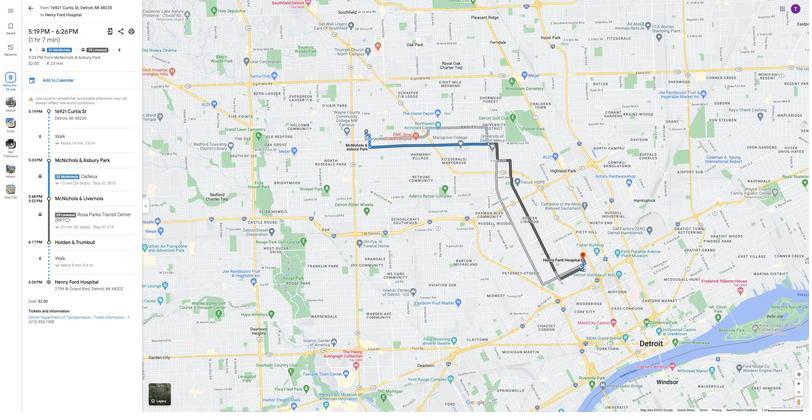 Task type: describe. For each thing, give the bounding box(es) containing it.
daly
[[4, 196, 11, 199]]

mcnichols & livernois
[[55, 196, 103, 202]]

use caution–wheelchair-accessible directions may not always reflect real-world conditions
[[36, 96, 127, 105]]

1 vertical spatial $2.00
[[38, 299, 48, 304]]

mcnichols & asbury park
[[55, 158, 110, 164]]

holden
[[55, 240, 71, 246]]

holden & trumbull
[[55, 240, 95, 246]]

warning tooltip
[[28, 97, 33, 101]]

4 places element
[[6, 142, 13, 147]]

2 for doral
[[11, 122, 13, 126]]

ticket information link
[[94, 315, 125, 320]]

use
[[36, 96, 42, 101]]

daly city
[[4, 196, 17, 199]]

ford inside from 16921 curtis st, detroit, mi 48235 to henry ford hospital
[[57, 12, 65, 17]]

stops) for livernois
[[80, 225, 90, 229]]

mcnichols down )
[[53, 48, 70, 52]]

trumbull
[[76, 240, 95, 246]]

zoom in image
[[797, 382, 802, 386]]

add to calendar
[[43, 78, 74, 83]]

privacy button
[[713, 408, 722, 412]]

about for about 14 min , 0.6 mi
[[61, 141, 71, 146]]

united states
[[678, 409, 696, 412]]

map data ©2023 google
[[641, 409, 673, 412]]

data
[[648, 409, 654, 412]]

515
[[107, 225, 114, 229]]

0 horizontal spatial 6:26 pm
[[28, 280, 42, 285]]

55 min
[[6, 88, 16, 92]]

0.4
[[83, 263, 88, 268]]

walking image
[[46, 61, 50, 66]]

5:33 pm from mcnichols & asbury park $2.00
[[28, 55, 101, 66]]

1 mi
[[762, 409, 768, 412]]

detroit department of transportation - ticket information
[[28, 315, 125, 320]]

rosa parks transit center (rptc)
[[55, 212, 131, 223]]

1 for 1 (313) 933-1300
[[127, 315, 130, 320]]

23
[[51, 61, 55, 66]]

& inside the 5:33 pm from mcnichols & asbury park $2.00
[[75, 55, 77, 60]]

1 inside 5:19 pm - 6:26 pm ( 1 hr 7 min )
[[31, 36, 33, 44]]

united states button
[[678, 408, 696, 412]]

25
[[61, 225, 65, 229]]

min right the 15
[[66, 181, 72, 186]]

mi inside from 16921 curtis st, detroit, mi 48235 to henry ford hospital
[[95, 5, 99, 10]]

from inside the 5:33 pm from mcnichols & asbury park $2.00
[[44, 55, 53, 60]]

0 horizontal spatial walk image
[[28, 48, 33, 52]]

henry for henry ford hospital
[[3, 84, 11, 87]]

55
[[6, 88, 9, 92]]

· for asbury
[[91, 181, 92, 186]]

miami
[[6, 175, 15, 179]]

detroit for detroit
[[6, 109, 16, 113]]

daly city button
[[0, 182, 21, 201]]

1 (313) 933-1300
[[28, 315, 130, 324]]

real-
[[60, 101, 67, 105]]

& for asbury
[[79, 158, 82, 164]]

park inside the 5:33 pm from mcnichols & asbury park $2.00
[[92, 55, 101, 60]]

min right 25
[[66, 225, 72, 229]]

always
[[36, 101, 47, 105]]

show street view coverage image
[[795, 397, 804, 406]]

mi inside the henry ford hospital 2799 w grand blvd, detroit, mi 48202
[[106, 287, 111, 291]]

walk image
[[38, 256, 42, 261]]

2 places element for detroit
[[6, 100, 13, 106]]

united
[[678, 409, 686, 412]]

$2.00 inside the 5:33 pm from mcnichols & asbury park $2.00
[[28, 61, 39, 66]]

©2023
[[654, 409, 663, 412]]

1 vertical spatial park
[[100, 158, 110, 164]]

tickets
[[28, 309, 41, 314]]

1 horizontal spatial linwood
[[93, 48, 107, 52]]

detroit department of transportation link
[[28, 315, 91, 320]]

29 for the leftmost bus image
[[56, 213, 60, 217]]

of
[[62, 315, 65, 320]]

mcnichols down 14
[[55, 158, 78, 164]]

main content containing 5:19 pm
[[21, 0, 142, 412]]

parks
[[89, 212, 101, 218]]

send product feedback
[[727, 409, 758, 412]]

henry inside from 16921 curtis st, detroit, mi 48235 to henry ford hospital
[[45, 12, 56, 17]]

send product feedback button
[[727, 408, 758, 412]]

· for livernois
[[91, 225, 92, 229]]

1 mi button
[[762, 409, 804, 412]]

ticket
[[94, 315, 104, 320]]

mi for 0.6 mi
[[91, 141, 95, 146]]

from inside from 16921 curtis st, detroit, mi 48235 to henry ford hospital
[[40, 5, 49, 10]]

mcnichols down the 15
[[55, 196, 78, 202]]

transit
[[102, 212, 116, 218]]

2 vertical spatial mi
[[765, 409, 768, 412]]

world
[[67, 101, 76, 105]]

- inside 5:19 pm - 6:26 pm ( 1 hr 7 min )
[[51, 28, 54, 36]]

ford for henry ford hospital 2799 w grand blvd, detroit, mi 48202
[[69, 280, 79, 285]]

0 vertical spatial bus image
[[41, 48, 46, 52]]

detroit, inside from 16921 curtis st, detroit, mi 48235 to henry ford hospital
[[81, 5, 94, 10]]

1 vertical spatial bus image
[[38, 174, 42, 179]]

mi inside 16921 curtis st detroit, mi 48235
[[69, 116, 74, 121]]

w
[[65, 287, 69, 291]]

saved
[[6, 31, 15, 35]]

and
[[42, 309, 48, 314]]

blvd,
[[82, 287, 91, 291]]

reflect
[[48, 101, 59, 105]]

show your location image
[[797, 372, 802, 377]]

min inside 5:19 pm - 6:26 pm ( 1 hr 7 min )
[[47, 36, 58, 44]]

mi for 0.4 mi
[[89, 263, 93, 268]]

curtis inside 16921 curtis st detroit, mi 48235
[[68, 109, 81, 115]]

walk for about 14 min , 0.6 mi
[[55, 134, 65, 139]]

to inside from 16921 curtis st, detroit, mi 48235 to henry ford hospital
[[40, 12, 44, 17]]

directions from 16921 curtis st, detroit, mi 48235 to henry ford hospital region
[[21, 23, 142, 412]]

footer inside google maps element
[[641, 408, 762, 412]]

id: for asbury
[[102, 181, 106, 186]]

14
[[72, 141, 76, 146]]

5:19 pm for 5:19 pm
[[28, 109, 42, 114]]

id: for livernois
[[102, 225, 106, 229]]

1 for 1 mi
[[762, 409, 764, 412]]

25 min ( 42 stops) · stop id: 515
[[61, 225, 114, 229]]

st
[[82, 109, 87, 115]]

, then image
[[111, 48, 116, 52]]

6:17 pm
[[28, 240, 42, 245]]

to inside button
[[52, 78, 56, 83]]

may
[[114, 96, 121, 101]]

2 horizontal spatial -
[[125, 315, 127, 320]]

32 mcnichols cadieux
[[56, 174, 98, 179]]

1 horizontal spatial walk image
[[38, 134, 42, 139]]

center
[[117, 212, 131, 218]]

5:33 pm for 5:33 pm
[[28, 158, 42, 162]]

cost: $2.00
[[28, 299, 48, 304]]

mcnichols inside the 32 mcnichols cadieux
[[61, 175, 78, 179]]

5:52 pm
[[28, 199, 42, 203]]

terms button
[[700, 408, 708, 412]]

5:19 pm - 6:26 pm ( 1 hr 7 min )
[[28, 28, 78, 44]]

collapse side panel image
[[143, 203, 149, 209]]

3010
[[107, 181, 116, 186]]

livernois
[[83, 196, 103, 202]]

min right 23
[[56, 61, 63, 66]]

5:33 pm for 5:33 pm from mcnichols & asbury park $2.00
[[28, 55, 43, 60]]

stop for asbury
[[93, 181, 101, 186]]

cadieux
[[81, 174, 98, 179]]

recents button
[[0, 41, 21, 58]]

1 horizontal spatial information
[[105, 315, 125, 320]]

24
[[75, 181, 79, 186]]

directions
[[96, 96, 113, 101]]



Task type: locate. For each thing, give the bounding box(es) containing it.
detroit
[[6, 109, 16, 113], [28, 315, 40, 320]]

miami button
[[0, 162, 21, 180]]

henry for henry ford hospital 2799 w grand blvd, detroit, mi 48202
[[55, 280, 68, 285]]

henry
[[45, 12, 56, 17], [3, 84, 11, 87], [55, 280, 68, 285]]

)
[[58, 36, 60, 44]]

from up 5:19 pm - 6:26 pm ( 1 hr 7 min )
[[40, 5, 49, 10]]

1 vertical spatial 29
[[56, 213, 60, 217]]

1 id: from the top
[[102, 181, 106, 186]]

walk image
[[28, 48, 33, 52], [117, 48, 122, 52], [38, 134, 42, 139]]

6:26 pm up 32 mcnichols
[[56, 28, 78, 36]]

&
[[75, 55, 77, 60], [79, 158, 82, 164], [79, 196, 82, 202], [72, 240, 75, 246]]

1 vertical spatial bus image
[[38, 213, 42, 217]]

0 vertical spatial bus image
[[81, 48, 85, 52]]

0 vertical spatial park
[[92, 55, 101, 60]]

0 vertical spatial 48235
[[100, 5, 112, 10]]

mcnichols up the 15
[[61, 175, 78, 179]]

5:19 pm for 5:19 pm - 6:26 pm ( 1 hr 7 min )
[[28, 28, 50, 36]]

walk up about 14 min , 0.6 mi
[[55, 134, 65, 139]]

curtis left st,
[[63, 5, 74, 10]]

5:48 pm
[[28, 194, 42, 199]]

16921 left st,
[[50, 5, 62, 10]]

0 vertical spatial id:
[[102, 181, 106, 186]]

2 vertical spatial henry
[[55, 280, 68, 285]]

mi down world on the left top of page
[[69, 116, 74, 121]]

from
[[40, 5, 49, 10], [44, 55, 53, 60]]

saved button
[[0, 20, 21, 37]]

2 5:33 pm from the top
[[28, 158, 42, 162]]

2 2 places element from the top
[[6, 121, 13, 126]]

& for trumbull
[[72, 240, 75, 246]]

· down rosa parks transit center (rptc) on the bottom left of the page
[[91, 225, 92, 229]]

$2.00 up and at the left bottom
[[38, 299, 48, 304]]

1 vertical spatial stop
[[93, 225, 101, 229]]

detroit, right st,
[[81, 5, 94, 10]]

1 horizontal spatial 29
[[88, 48, 92, 52]]

bus image
[[41, 48, 46, 52], [38, 174, 42, 179]]

1 vertical spatial walk
[[55, 256, 65, 261]]

1 vertical spatial id:
[[102, 225, 106, 229]]

1 inside 1 (313) 933-1300
[[127, 315, 130, 320]]

detroit inside  list
[[6, 109, 16, 113]]

walk for about 9 min , 0.4 mi
[[55, 256, 65, 261]]

states
[[687, 409, 696, 412]]

hospital inside henry ford hospital
[[5, 88, 17, 92]]

0 horizontal spatial linwood
[[61, 213, 75, 217]]

2 vertical spatial 1
[[762, 409, 764, 412]]

2 horizontal spatial walk image
[[117, 48, 122, 52]]

0 vertical spatial mi
[[91, 141, 95, 146]]

stops) right 42
[[80, 225, 90, 229]]

0 vertical spatial walk
[[55, 134, 65, 139]]

0 horizontal spatial to
[[40, 12, 44, 17]]

1 horizontal spatial 1
[[127, 315, 130, 320]]

hospital up blvd,
[[80, 280, 98, 285]]

0 vertical spatial 29
[[88, 48, 92, 52]]

department
[[41, 315, 61, 320]]

0 vertical spatial $2.00
[[28, 61, 39, 66]]

mi right 0.6
[[91, 141, 95, 146]]

29
[[88, 48, 92, 52], [56, 213, 60, 217]]

7
[[42, 36, 46, 44]]

0 horizontal spatial 29
[[56, 213, 60, 217]]

henry up the 55
[[3, 84, 11, 87]]

- right ticket
[[125, 315, 127, 320]]

0 vertical spatial stop
[[93, 181, 101, 186]]

0 vertical spatial ford
[[57, 12, 65, 17]]

9
[[72, 263, 74, 268]]

1 vertical spatial 32
[[56, 175, 60, 179]]

to up 5:19 pm - 6:26 pm ( 1 hr 7 min )
[[40, 12, 44, 17]]

0 horizontal spatial detroit
[[6, 109, 16, 113]]

5:19 pm left )
[[28, 28, 50, 36]]

san
[[8, 150, 13, 154]]

1 stop from the top
[[93, 181, 101, 186]]

bus image
[[81, 48, 85, 52], [38, 213, 42, 217]]

0 vertical spatial 32
[[49, 48, 53, 52]]

$2.00
[[28, 61, 39, 66], [38, 299, 48, 304]]

0 vertical spatial linwood
[[93, 48, 107, 52]]

2 5:19 pm from the top
[[28, 109, 42, 114]]

1 vertical spatial 1
[[127, 315, 130, 320]]

5:33 pm right "francisco"
[[28, 158, 42, 162]]

48235 inside 16921 curtis st detroit, mi 48235
[[75, 116, 86, 121]]

mi right 0.4 on the bottom left of the page
[[89, 263, 93, 268]]

francisco
[[4, 154, 18, 158]]

information up detroit department of transportation link
[[49, 309, 70, 314]]

1 vertical spatial mi
[[89, 263, 93, 268]]

detroit, inside the henry ford hospital 2799 w grand blvd, detroit, mi 48202
[[92, 287, 105, 291]]

1 vertical spatial mi
[[69, 116, 74, 121]]

curtis down world on the left top of page
[[68, 109, 81, 115]]

city
[[11, 196, 17, 199]]

2 down 55 min
[[11, 101, 13, 105]]

1 vertical spatial 2
[[11, 122, 13, 126]]

2 places element up doral
[[6, 121, 13, 126]]

bus image down 7
[[41, 48, 46, 52]]

1 horizontal spatial -
[[92, 315, 93, 320]]

calendar
[[57, 78, 74, 83]]

stop for livernois
[[93, 225, 101, 229]]

footer containing map data ©2023 google
[[641, 408, 762, 412]]

2 vertical spatial ford
[[69, 280, 79, 285]]

map
[[641, 409, 647, 412]]

mcnichols
[[53, 48, 70, 52], [54, 55, 74, 60], [55, 158, 78, 164], [61, 175, 78, 179], [55, 196, 78, 202]]

ford up 5:19 pm - 6:26 pm ( 1 hr 7 min )
[[57, 12, 65, 17]]

0 vertical spatial detroit
[[6, 109, 16, 113]]

ford for henry ford hospital
[[12, 84, 19, 87]]

0 vertical spatial information
[[49, 309, 70, 314]]

2 · from the top
[[91, 225, 92, 229]]

ford up grand
[[69, 280, 79, 285]]

1 vertical spatial 5:33 pm
[[28, 158, 42, 162]]

1 vertical spatial 5:19 pm
[[28, 109, 42, 114]]

5:19 pm down always
[[28, 109, 42, 114]]

- left )
[[51, 28, 54, 36]]

- left ticket
[[92, 315, 93, 320]]

48235 inside from 16921 curtis st, detroit, mi 48235 to henry ford hospital
[[100, 5, 112, 10]]

henry inside the henry ford hospital 2799 w grand blvd, detroit, mi 48202
[[55, 280, 68, 285]]

1 vertical spatial ·
[[91, 225, 92, 229]]

menu image
[[7, 7, 14, 14]]

29 linwood up (rptc)
[[56, 213, 75, 217]]

1 · from the top
[[91, 181, 92, 186]]

product
[[734, 409, 744, 412]]

15 min ( 24 stops) · stop id: 3010
[[61, 181, 116, 186]]

( left hr
[[28, 36, 31, 44]]

0 vertical spatial 2 places element
[[6, 100, 13, 106]]

0 vertical spatial curtis
[[63, 5, 74, 10]]

about
[[61, 141, 71, 146], [61, 263, 71, 268]]

29 linwood for top bus image
[[88, 48, 107, 52]]

min right 9 at left
[[75, 263, 81, 268]]

,
[[83, 141, 84, 146], [81, 263, 82, 268]]

information right ticket
[[105, 315, 125, 320]]

2 places element for doral
[[6, 121, 13, 126]]

0 vertical spatial ,
[[83, 141, 84, 146]]

0 vertical spatial ·
[[91, 181, 92, 186]]

send
[[727, 409, 733, 412]]

tickets and information
[[28, 309, 70, 314]]

1 vertical spatial detroit,
[[55, 116, 68, 121]]

1 vertical spatial to
[[52, 78, 56, 83]]

add to calendar button
[[40, 75, 77, 86]]

0 vertical spatial henry
[[45, 12, 56, 17]]

1 vertical spatial 6:26 pm
[[28, 280, 42, 285]]

bus image down 5:52 pm
[[38, 213, 42, 217]]

detroit,
[[81, 5, 94, 10], [55, 116, 68, 121], [92, 287, 105, 291]]

0 horizontal spatial 32
[[49, 48, 53, 52]]

2 up doral
[[11, 122, 13, 126]]

walk down "holden"
[[55, 256, 65, 261]]

1 horizontal spatial detroit
[[28, 315, 40, 320]]

mi left 48202
[[106, 287, 111, 291]]

ford inside the henry ford hospital 2799 w grand blvd, detroit, mi 48202
[[69, 280, 79, 285]]

6:26 pm up "cost:"
[[28, 280, 42, 285]]

 list
[[0, 0, 21, 412]]

detroit, right blvd,
[[92, 287, 105, 291]]

1 vertical spatial curtis
[[68, 109, 81, 115]]

· down cadieux
[[91, 181, 92, 186]]

to right 'add'
[[52, 78, 56, 83]]

29 up (rptc)
[[56, 213, 60, 217]]

google account: tyler black  
(blacklashes1000@gmail.com) image
[[792, 4, 801, 14]]

hospital for henry ford hospital
[[5, 88, 17, 92]]

id: left 515
[[102, 225, 106, 229]]

1 5:19 pm from the top
[[28, 28, 50, 36]]

$2.00 left walking image at top
[[28, 61, 39, 66]]

hospital inside the henry ford hospital 2799 w grand blvd, detroit, mi 48202
[[80, 280, 98, 285]]

1 walk from the top
[[55, 134, 65, 139]]

29 linwood
[[88, 48, 107, 52], [56, 213, 75, 217]]

ford up 55 min
[[12, 84, 19, 87]]

hospital inside from 16921 curtis st, detroit, mi 48235 to henry ford hospital
[[66, 12, 82, 17]]

add
[[43, 78, 51, 83]]

2 vertical spatial hospital
[[80, 280, 98, 285]]


[[8, 74, 13, 81]]

to
[[40, 12, 44, 17], [52, 78, 56, 83]]

( for mcnichols & livernois
[[73, 225, 75, 229]]

stop down cadieux
[[93, 181, 101, 186]]

min
[[47, 36, 58, 44], [56, 61, 63, 66], [10, 88, 16, 92], [77, 141, 83, 146], [66, 181, 72, 186], [66, 225, 72, 229], [75, 263, 81, 268]]

1 5:33 pm from the top
[[28, 55, 43, 60]]

32 for 32 mcnichols cadieux
[[56, 175, 60, 179]]

1 about from the top
[[61, 141, 71, 146]]

16921 down real-
[[55, 109, 67, 115]]

2 2 from the top
[[11, 122, 13, 126]]

1 horizontal spatial ,
[[83, 141, 84, 146]]

( for mcnichols & asbury park
[[73, 181, 75, 186]]

1 horizontal spatial to
[[52, 78, 56, 83]]

(
[[28, 36, 31, 44], [73, 181, 75, 186], [73, 225, 75, 229]]

bus image up the 5:33 pm from mcnichols & asbury park $2.00
[[81, 48, 85, 52]]

conditions
[[77, 101, 95, 105]]

1 vertical spatial (
[[73, 181, 75, 186]]

henry up 5:19 pm - 6:26 pm ( 1 hr 7 min )
[[45, 12, 56, 17]]

min right 7
[[47, 36, 58, 44]]

asbury inside the 5:33 pm from mcnichols & asbury park $2.00
[[78, 55, 91, 60]]

, left 0.4 on the bottom left of the page
[[81, 263, 82, 268]]

1 horizontal spatial 29 linwood
[[88, 48, 107, 52]]

0 vertical spatial 2
[[11, 101, 13, 105]]

5:19 pm inside 5:19 pm - 6:26 pm ( 1 hr 7 min )
[[28, 28, 50, 36]]

1
[[31, 36, 33, 44], [127, 315, 130, 320], [762, 409, 764, 412]]

0 vertical spatial 5:33 pm
[[28, 55, 43, 60]]

henry ford hospital
[[3, 84, 19, 92]]

, then image down hr
[[35, 48, 39, 52]]

1 horizontal spatial 32
[[56, 175, 60, 179]]

0 horizontal spatial 1
[[31, 36, 33, 44]]

0 vertical spatial 6:26 pm
[[56, 28, 78, 36]]

2 stops) from the top
[[80, 225, 90, 229]]

16921 inside from 16921 curtis st, detroit, mi 48235 to henry ford hospital
[[50, 5, 62, 10]]

1 stops) from the top
[[80, 181, 90, 186]]

1 vertical spatial 29 linwood
[[56, 213, 75, 217]]

48235 down st
[[75, 116, 86, 121]]

6:26 pm inside 5:19 pm - 6:26 pm ( 1 hr 7 min )
[[56, 28, 78, 36]]

1 vertical spatial stops)
[[80, 225, 90, 229]]

0.6
[[85, 141, 90, 146]]

1 right the ticket information link
[[127, 315, 130, 320]]

mi right st,
[[95, 5, 99, 10]]

1 vertical spatial 48235
[[75, 116, 86, 121]]

32 inside the 32 mcnichols cadieux
[[56, 175, 60, 179]]

hr
[[35, 36, 41, 44]]

ford inside henry ford hospital
[[12, 84, 19, 87]]

1 horizontal spatial , then image
[[75, 48, 79, 52]]

, for 14 min
[[83, 141, 84, 146]]

transportation
[[66, 315, 91, 320]]

about left 14
[[61, 141, 71, 146]]

29 for top bus image
[[88, 48, 92, 52]]

2 vertical spatial (
[[73, 225, 75, 229]]

1 vertical spatial information
[[105, 315, 125, 320]]

1 vertical spatial ,
[[81, 263, 82, 268]]

29 linwood for the leftmost bus image
[[56, 213, 75, 217]]

zoom out image
[[797, 390, 802, 395]]

48202
[[112, 287, 123, 291]]

2
[[11, 101, 13, 105], [11, 122, 13, 126]]

0 vertical spatial asbury
[[78, 55, 91, 60]]

1 vertical spatial asbury
[[83, 158, 99, 164]]

detroit down tickets
[[28, 315, 40, 320]]

min right the 55
[[10, 88, 16, 92]]

bus image up 5:48 pm
[[38, 174, 42, 179]]

mi right feedback
[[765, 409, 768, 412]]

recents
[[5, 52, 17, 57]]

2 vertical spatial detroit,
[[92, 287, 105, 291]]

id:
[[102, 181, 106, 186], [102, 225, 106, 229]]

1 vertical spatial detroit
[[28, 315, 40, 320]]

privacy
[[713, 409, 722, 412]]

1 vertical spatial from
[[44, 55, 53, 60]]

google maps element
[[0, 0, 810, 412]]

( inside 5:19 pm - 6:26 pm ( 1 hr 7 min )
[[28, 36, 31, 44]]

min right 14
[[77, 141, 83, 146]]

hospital down 
[[5, 88, 17, 92]]

detroit, down real-
[[55, 116, 68, 121]]

0 horizontal spatial 48235
[[75, 116, 86, 121]]

linwood up (rptc)
[[61, 213, 75, 217]]

curtis inside from 16921 curtis st, detroit, mi 48235 to henry ford hospital
[[63, 5, 74, 10]]

2 about from the top
[[61, 263, 71, 268]]

16921
[[50, 5, 62, 10], [55, 109, 67, 115]]

, for 9 min
[[81, 263, 82, 268]]

footer
[[641, 408, 762, 412]]

about for about 9 min , 0.4 mi
[[61, 263, 71, 268]]

0 vertical spatial from
[[40, 5, 49, 10]]

( right 25
[[73, 225, 75, 229]]

caution–wheelchair-
[[43, 96, 77, 101]]

, then image up the 5:33 pm from mcnichols & asbury park $2.00
[[75, 48, 79, 52]]

1 vertical spatial 2 places element
[[6, 121, 13, 126]]

1 2 from the top
[[11, 101, 13, 105]]

id: left 3010
[[102, 181, 106, 186]]

1 vertical spatial ford
[[12, 84, 19, 87]]

15
[[61, 181, 65, 186]]

hospital down st,
[[66, 12, 82, 17]]

hospital for henry ford hospital 2799 w grand blvd, detroit, mi 48202
[[80, 280, 98, 285]]

accessible
[[77, 96, 95, 101]]

mi
[[91, 141, 95, 146], [89, 263, 93, 268], [765, 409, 768, 412]]

, then image
[[35, 48, 39, 52], [75, 48, 79, 52]]

stop down rosa parks transit center (rptc) on the bottom left of the page
[[93, 225, 101, 229]]

mcnichols inside the 5:33 pm from mcnichols & asbury park $2.00
[[54, 55, 74, 60]]

48235 right st,
[[100, 5, 112, 10]]

0 horizontal spatial -
[[51, 28, 54, 36]]

2 horizontal spatial 1
[[762, 409, 764, 412]]

0 horizontal spatial , then image
[[35, 48, 39, 52]]

st,
[[75, 5, 79, 10]]

0 horizontal spatial ,
[[81, 263, 82, 268]]

0 vertical spatial about
[[61, 141, 71, 146]]

16921 curtis st detroit, mi 48235
[[55, 109, 87, 121]]

0 horizontal spatial bus image
[[38, 213, 42, 217]]

detroit, inside 16921 curtis st detroit, mi 48235
[[55, 116, 68, 121]]

5:33 pm
[[28, 55, 43, 60], [28, 158, 42, 162]]

5:33 pm down hr
[[28, 55, 43, 60]]

2 , then image from the left
[[75, 48, 79, 52]]

29 left , then icon
[[88, 48, 92, 52]]

min inside  list
[[10, 88, 16, 92]]

henry up 2799
[[55, 280, 68, 285]]

29 linwood left , then icon
[[88, 48, 107, 52]]

2 vertical spatial mi
[[106, 287, 111, 291]]

32 up 23
[[49, 48, 53, 52]]

detroit up doral
[[6, 109, 16, 113]]

32 down mcnichols & asbury park
[[56, 175, 60, 179]]

2 stop from the top
[[93, 225, 101, 229]]

(rptc)
[[55, 218, 70, 223]]

1 vertical spatial linwood
[[61, 213, 75, 217]]

hospital
[[66, 12, 82, 17], [5, 88, 17, 92], [80, 280, 98, 285]]

1 left hr
[[31, 36, 33, 44]]

-
[[51, 28, 54, 36], [92, 315, 93, 320], [125, 315, 127, 320]]

from up walking image at top
[[44, 55, 53, 60]]

0 vertical spatial detroit,
[[81, 5, 94, 10]]

1300
[[46, 320, 54, 324]]

henry inside henry ford hospital
[[3, 84, 11, 87]]

detroit inside region
[[28, 315, 40, 320]]

2 walk from the top
[[55, 256, 65, 261]]

933-
[[38, 320, 46, 324]]

san francisco
[[4, 150, 18, 158]]

2799
[[55, 287, 64, 291]]

about 14 min , 0.6 mi
[[61, 141, 95, 146]]

2 places element down 55 min
[[6, 100, 13, 106]]

stops) for asbury
[[80, 181, 90, 186]]

stops) down cadieux
[[80, 181, 90, 186]]

asbury
[[78, 55, 91, 60], [83, 158, 99, 164]]

cost:
[[28, 299, 37, 304]]

1 right feedback
[[762, 409, 764, 412]]

& for livernois
[[79, 196, 82, 202]]

1 vertical spatial about
[[61, 263, 71, 268]]

0 vertical spatial 29 linwood
[[88, 48, 107, 52]]

2 for detroit
[[11, 101, 13, 105]]

1 horizontal spatial ford
[[57, 12, 65, 17]]

curtis
[[63, 5, 74, 10], [68, 109, 81, 115]]

layers
[[157, 400, 166, 404]]

about left 9 at left
[[61, 263, 71, 268]]

2 places element
[[6, 100, 13, 106], [6, 121, 13, 126]]

mcnichols down 32 mcnichols
[[54, 55, 74, 60]]

detroit for detroit department of transportation - ticket information
[[28, 315, 40, 320]]

not
[[122, 96, 127, 101]]

main content
[[21, 0, 142, 412]]

32 for 32 mcnichols
[[49, 48, 53, 52]]

, left 0.6
[[83, 141, 84, 146]]

rosa
[[77, 212, 88, 218]]

1 2 places element from the top
[[6, 100, 13, 106]]

0 vertical spatial 5:19 pm
[[28, 28, 50, 36]]

0 horizontal spatial information
[[49, 309, 70, 314]]

1 , then image from the left
[[35, 48, 39, 52]]

5:33 pm inside the 5:33 pm from mcnichols & asbury park $2.00
[[28, 55, 43, 60]]

linwood left , then icon
[[93, 48, 107, 52]]

( down the 32 mcnichols cadieux
[[73, 181, 75, 186]]

2 id: from the top
[[102, 225, 106, 229]]

grand
[[70, 287, 81, 291]]

4
[[11, 142, 13, 146]]

about 9 min , 0.4 mi
[[61, 263, 93, 268]]

stops)
[[80, 181, 90, 186], [80, 225, 90, 229]]

1 vertical spatial 16921
[[55, 109, 67, 115]]

2 horizontal spatial mi
[[106, 287, 111, 291]]

16921 inside 16921 curtis st detroit, mi 48235
[[55, 109, 67, 115]]



Task type: vqa. For each thing, say whether or not it's contained in the screenshot.
0.6
yes



